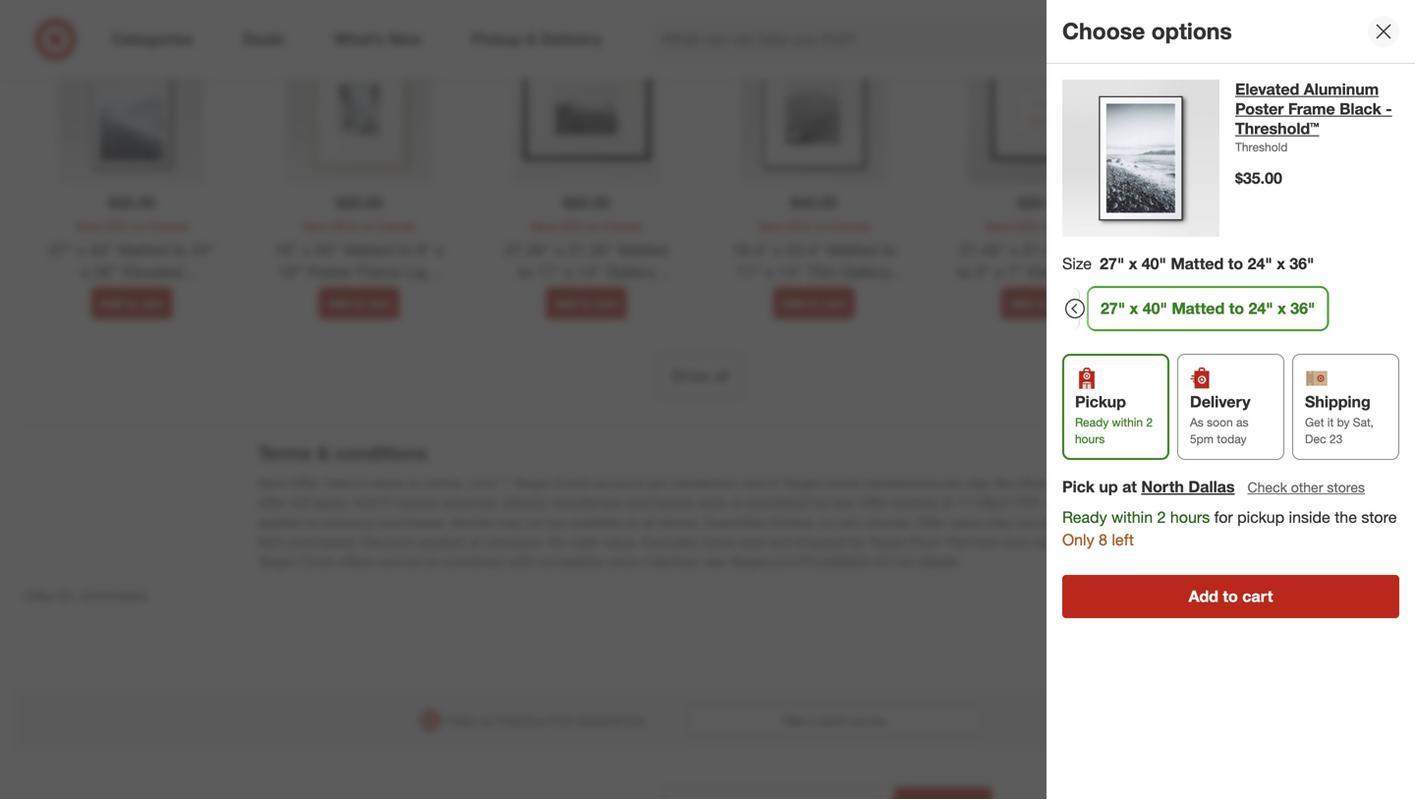 Task type: describe. For each thing, give the bounding box(es) containing it.
stores.
[[659, 513, 700, 531]]

18"
[[1328, 240, 1352, 259]]

to inside save 30% on frames 22" x 28" matted to 18" x 24" wedge poster frame natural - threshold™
[[1310, 240, 1324, 259]]

up
[[1099, 477, 1118, 497]]

gallery
[[841, 263, 891, 282]]

add to cart for $60.00
[[555, 296, 618, 311]]

purchased,
[[626, 494, 695, 511]]

40" inside $35.00 save 30% on frames 27" x 40" matted to 24" x 36" elevated aluminum poster frame black - threshold™
[[90, 240, 114, 259]]

rain
[[838, 513, 861, 531]]

aluminum inside $35.00 save 30% on frames 27" x 40" matted to 24" x 36" elevated aluminum poster frame black - threshold™
[[48, 285, 118, 304]]

add to cart for $20.00
[[328, 296, 391, 311]]

save for $40.00
[[758, 219, 784, 234]]

choose
[[1063, 17, 1145, 45]]

account
[[594, 474, 643, 491]]

pick up at north dallas
[[1063, 477, 1235, 497]]

ready inside pickup ready within 2 hours
[[1075, 415, 1109, 429]]

sold,
[[699, 494, 728, 511]]

check other stores
[[1248, 479, 1365, 496]]

19.4"
[[732, 240, 769, 259]]

altered,
[[503, 494, 548, 511]]

survey
[[851, 713, 886, 728]]

hours inside pickup ready within 2 hours
[[1075, 432, 1105, 446]]

with
[[509, 553, 534, 570]]

for inside the terms & conditions item offer. valid in store or online. limit 1 target circle account per transaction and 6 target circle transactions per day. no other same item offer will apply. void if copied, scanned, altered, transferred, purchased, sold, or prohibited by law. offer expires at 11:59pm pst. cannot be applied to previous purchases. item(s) may not be available at all stores. quantities limited; no rain checks. offer value may not exceed value of item purchased. discount applied at checkout. no cash value. excludes items sold and shipped by target plus™ partners and clearance items. target circle offers cannot be combined with competitor price matches; see target.com/pricematch for full details.
[[876, 553, 892, 570]]

22.4"
[[786, 240, 823, 259]]

10"
[[278, 263, 303, 282]]

today
[[1217, 432, 1247, 446]]

matted inside the $20.00 save 30% on frames 16" x 20" matted to 8" x 10" poster frame light wood - threshold™
[[344, 240, 394, 259]]

group inside choose options "dialog"
[[602, 253, 1400, 338]]

2 not from the left
[[1016, 513, 1035, 531]]

2 value from the left
[[1088, 513, 1120, 531]]

show
[[671, 366, 710, 385]]

pick
[[1063, 477, 1095, 497]]

cannot
[[377, 553, 420, 570]]

light
[[405, 263, 440, 282]]

expires
[[893, 494, 938, 511]]

all inside the terms & conditions item offer. valid in store or online. limit 1 target circle account per transaction and 6 target circle transactions per day. no other same item offer will apply. void if copied, scanned, altered, transferred, purchased, sold, or prohibited by law. offer expires at 11:59pm pst. cannot be applied to previous purchases. item(s) may not be available at all stores. quantities limited; no rain checks. offer value may not exceed value of item purchased. discount applied at checkout. no cash value. excludes items sold and shipped by target plus™ partners and clearance items. target circle offers cannot be combined with competitor price matches; see target.com/pricematch for full details.
[[642, 513, 655, 531]]

0 horizontal spatial no
[[548, 533, 566, 550]]

purchases.
[[380, 513, 447, 531]]

to inside $35.00 save 30% on frames 27" x 40" matted to 24" x 36" elevated aluminum poster frame black - threshold™
[[173, 240, 187, 259]]

conditions
[[335, 442, 428, 464]]

at inside choose options "dialog"
[[1123, 477, 1137, 497]]

apply.
[[313, 494, 349, 511]]

matted inside save 30% on frames 22" x 28" matted to 18" x 24" wedge poster frame natural - threshold™
[[1255, 240, 1305, 259]]

image
[[805, 285, 849, 304]]

0 horizontal spatial offer
[[24, 588, 55, 605]]

target right the "6"
[[782, 474, 820, 491]]

frame inside the $20.00 save 30% on frames 16" x 20" matted to 8" x 10" poster frame light wood - threshold™
[[357, 263, 401, 282]]

$40.00
[[791, 193, 838, 212]]

- inside save 30% on frames 22" x 28" matted to 18" x 24" wedge poster frame natural - threshold™
[[1317, 285, 1324, 304]]

no
[[819, 513, 835, 531]]

take a quick survey
[[783, 713, 886, 728]]

target up altered,
[[513, 474, 551, 491]]

2 per from the left
[[942, 474, 963, 491]]

quick
[[820, 713, 848, 728]]

hours inside ready within 2 hours for pickup inside the store only 8 left
[[1171, 508, 1210, 527]]

transactions
[[863, 474, 938, 491]]

add for $20.00
[[328, 296, 350, 311]]

aluminum inside elevated aluminum poster frame black - threshold™ threshold
[[1304, 80, 1379, 99]]

stores
[[1327, 479, 1365, 496]]

threshold
[[1236, 140, 1288, 154]]

frame inside elevated aluminum poster frame black - threshold™ threshold
[[1289, 99, 1336, 118]]

poster inside save 30% on frames 22" x 28" matted to 18" x 24" wedge poster frame natural - threshold™
[[1293, 263, 1339, 282]]

on for $60.00
[[587, 219, 601, 234]]

elevated aluminum poster frame black - threshold™ link
[[1236, 80, 1400, 139]]

$50.00
[[1018, 193, 1065, 212]]

excludes
[[642, 533, 698, 550]]

frames inside save 30% on frames 22" x 28" matted to 18" x 24" wedge poster frame natural - threshold™
[[1286, 219, 1325, 234]]

full
[[896, 553, 914, 570]]

cart for $60.00
[[595, 296, 618, 311]]

cart for $35.00
[[141, 296, 164, 311]]

project
[[801, 308, 851, 327]]

add to cart button inside choose options "dialog"
[[1063, 575, 1400, 618]]

30% for $35.00
[[105, 219, 129, 234]]

2 inside ready within 2 hours for pickup inside the store only 8 left
[[1157, 508, 1166, 527]]

black inside $40.00 save 30% on frames 19.4" x 22.4" matted to 11" x 14" thin gallery oversized image frame black - project 62™
[[747, 308, 786, 327]]

5pm
[[1190, 432, 1214, 446]]

size
[[1063, 254, 1092, 273]]

item(s)
[[451, 513, 492, 531]]

checks.
[[865, 513, 912, 531]]

thin
[[807, 263, 837, 282]]

20"
[[315, 240, 339, 259]]

add to cart button for $40.00
[[774, 288, 855, 319]]

0 horizontal spatial applied
[[258, 513, 304, 531]]

pickup
[[1075, 392, 1126, 411]]

offers
[[339, 553, 374, 570]]

save for $20.00
[[303, 219, 329, 234]]

ready inside ready within 2 hours for pickup inside the store only 8 left
[[1063, 508, 1107, 527]]

8
[[1099, 530, 1108, 549]]

matches;
[[644, 553, 700, 570]]

24" inside $35.00 save 30% on frames 27" x 40" matted to 24" x 36" elevated aluminum poster frame black - threshold™
[[191, 240, 215, 259]]

offer.
[[289, 474, 322, 491]]

1 vertical spatial offer
[[916, 513, 946, 531]]

1 horizontal spatial all
[[715, 366, 730, 385]]

- inside the $20.00 save 30% on frames 16" x 20" matted to 8" x 10" poster frame light wood - threshold™
[[338, 285, 344, 304]]

other inside check other stores button
[[1291, 479, 1324, 496]]

this
[[550, 712, 572, 729]]

27" inside $35.00 save 30% on frames 27" x 40" matted to 24" x 36" elevated aluminum poster frame black - threshold™
[[49, 240, 73, 259]]

2 horizontal spatial and
[[1004, 533, 1027, 550]]

add to cart button for $20.00
[[319, 288, 400, 319]]

limited;
[[770, 513, 815, 531]]

30% inside save 30% on frames 22" x 28" matted to 18" x 24" wedge poster frame natural - threshold™
[[1242, 219, 1266, 234]]

$35.00 for $35.00 save 30% on frames 27" x 40" matted to 24" x 36" elevated aluminum poster frame black - threshold™
[[108, 193, 155, 212]]

as
[[1190, 415, 1204, 429]]

terms & conditions item offer. valid in store or online. limit 1 target circle account per transaction and 6 target circle transactions per day. no other same item offer will apply. void if copied, scanned, altered, transferred, purchased, sold, or prohibited by law. offer expires at 11:59pm pst. cannot be applied to previous purchases. item(s) may not be available at all stores. quantities limited; no rain checks. offer value may not exceed value of item purchased. discount applied at checkout. no cash value. excludes items sold and shipped by target plus™ partners and clearance items. target circle offers cannot be combined with competitor price matches; see target.com/pricematch for full details.
[[258, 442, 1140, 570]]

shipped
[[796, 533, 846, 550]]

on for $50.00
[[1042, 219, 1055, 234]]

save 30% on frames 22" x 28" matted to 18" x 24" wedge poster frame natural - threshold™
[[1186, 219, 1352, 327]]

available
[[569, 513, 623, 531]]

see
[[704, 553, 726, 570]]

- inside elevated aluminum poster frame black - threshold™ threshold
[[1386, 99, 1393, 118]]

- inside $40.00 save 30% on frames 19.4" x 22.4" matted to 11" x 14" thin gallery oversized image frame black - project 62™
[[791, 308, 797, 327]]

30% for $40.00
[[787, 219, 811, 234]]

store inside ready within 2 hours for pickup inside the store only 8 left
[[1362, 508, 1397, 527]]

partners
[[948, 533, 1000, 550]]

0 horizontal spatial circle
[[299, 553, 335, 570]]

other inside the terms & conditions item offer. valid in store or online. limit 1 target circle account per transaction and 6 target circle transactions per day. no other same item offer will apply. void if copied, scanned, altered, transferred, purchased, sold, or prohibited by law. offer expires at 11:59pm pst. cannot be applied to previous purchases. item(s) may not be available at all stores. quantities limited; no rain checks. offer value may not exceed value of item purchased. discount applied at checkout. no cash value. excludes items sold and shipped by target plus™ partners and clearance items. target circle offers cannot be combined with competitor price matches; see target.com/pricematch for full details.
[[1016, 474, 1048, 491]]

online.
[[424, 474, 464, 491]]

on for $35.00
[[132, 219, 146, 234]]

2 horizontal spatial circle
[[824, 474, 859, 491]]

1 value from the left
[[950, 513, 982, 531]]

shipping
[[1305, 392, 1371, 411]]

24" down the wedge
[[1249, 299, 1274, 318]]

24" up natural
[[1248, 254, 1273, 273]]

help us improve this experience.
[[446, 712, 648, 729]]

take a quick survey button
[[687, 705, 982, 736]]

1 may from the left
[[496, 513, 522, 531]]

competitor
[[538, 553, 605, 570]]

size 27" x 40" matted to 24" x 36"
[[1063, 254, 1315, 273]]

1 horizontal spatial applied
[[419, 533, 465, 550]]

target down checks. on the bottom right
[[869, 533, 906, 550]]

save for $35.00
[[76, 219, 102, 234]]

cart for $50.00
[[1050, 296, 1073, 311]]

1 horizontal spatial item
[[1089, 474, 1116, 491]]

price
[[609, 553, 640, 570]]

previous
[[324, 513, 376, 531]]

search button
[[1126, 18, 1173, 65]]

in
[[358, 474, 369, 491]]

cart inside choose options "dialog"
[[1243, 587, 1273, 606]]

day.
[[967, 474, 991, 491]]

north dallas button
[[1142, 476, 1235, 498]]

cash
[[570, 533, 599, 550]]

threshold™ inside $35.00 save 30% on frames 27" x 40" matted to 24" x 36" elevated aluminum poster frame black - threshold™
[[120, 308, 198, 327]]

22"
[[1186, 240, 1210, 259]]

store inside the terms & conditions item offer. valid in store or online. limit 1 target circle account per transaction and 6 target circle transactions per day. no other same item offer will apply. void if copied, scanned, altered, transferred, purchased, sold, or prohibited by law. offer expires at 11:59pm pst. cannot be applied to previous purchases. item(s) may not be available at all stores. quantities limited; no rain checks. offer value may not exceed value of item purchased. discount applied at checkout. no cash value. excludes items sold and shipped by target plus™ partners and clearance items. target circle offers cannot be combined with competitor price matches; see target.com/pricematch for full details.
[[373, 474, 404, 491]]

1 horizontal spatial or
[[731, 494, 744, 511]]

matted inside $40.00 save 30% on frames 19.4" x 22.4" matted to 11" x 14" thin gallery oversized image frame black - project 62™
[[828, 240, 878, 259]]

pickup
[[1238, 508, 1285, 527]]

30% for $50.00
[[1014, 219, 1039, 234]]

details.
[[917, 553, 961, 570]]

copied,
[[394, 494, 439, 511]]

show all link
[[658, 354, 743, 398]]

plus™
[[910, 533, 944, 550]]

to inside the $20.00 save 30% on frames 16" x 20" matted to 8" x 10" poster frame light wood - threshold™
[[398, 240, 412, 259]]

27" x 40" matted to 24" x 36" link
[[1088, 287, 1328, 330]]

frames for $40.00
[[831, 219, 870, 234]]

dec
[[1305, 432, 1327, 446]]

terms
[[258, 442, 312, 464]]



Task type: locate. For each thing, give the bounding box(es) containing it.
frames for $20.00
[[376, 219, 415, 234]]

$35.00 inside $35.00 save 30% on frames 27" x 40" matted to 24" x 36" elevated aluminum poster frame black - threshold™
[[108, 193, 155, 212]]

x
[[77, 240, 85, 259], [303, 240, 311, 259], [436, 240, 444, 259], [774, 240, 782, 259], [1214, 240, 1222, 259], [1129, 254, 1138, 273], [1277, 254, 1286, 273], [81, 263, 89, 282], [766, 263, 774, 282], [1199, 263, 1207, 282], [1130, 299, 1139, 318], [1278, 299, 1286, 318]]

4 30% from the left
[[787, 219, 811, 234]]

circle up transferred,
[[555, 474, 590, 491]]

black inside elevated aluminum poster frame black - threshold™ threshold
[[1340, 99, 1382, 118]]

on inside $35.00 save 30% on frames 27" x 40" matted to 24" x 36" elevated aluminum poster frame black - threshold™
[[132, 219, 146, 234]]

1 horizontal spatial and
[[769, 533, 792, 550]]

0 horizontal spatial by
[[814, 494, 829, 511]]

get
[[1305, 415, 1325, 429]]

target.com/pricematch
[[730, 553, 872, 570]]

target down purchased.
[[258, 553, 296, 570]]

be right "pick"
[[1095, 494, 1111, 511]]

value up partners
[[950, 513, 982, 531]]

threshold™ inside save 30% on frames 22" x 28" matted to 18" x 24" wedge poster frame natural - threshold™
[[1230, 308, 1308, 327]]

improve
[[497, 712, 546, 729]]

law.
[[833, 494, 855, 511]]

and right partners
[[1004, 533, 1027, 550]]

only
[[1063, 530, 1095, 549]]

3 on from the left
[[587, 219, 601, 234]]

1 horizontal spatial store
[[1362, 508, 1397, 527]]

2 down north
[[1157, 508, 1166, 527]]

0 horizontal spatial aluminum
[[48, 285, 118, 304]]

clearance
[[1031, 533, 1091, 550]]

offer left id:
[[24, 588, 55, 605]]

4 on from the left
[[815, 219, 828, 234]]

30% for $20.00
[[332, 219, 357, 234]]

black inside $35.00 save 30% on frames 27" x 40" matted to 24" x 36" elevated aluminum poster frame black - threshold™
[[66, 308, 105, 327]]

1 vertical spatial applied
[[419, 533, 465, 550]]

frame inside $40.00 save 30% on frames 19.4" x 22.4" matted to 11" x 14" thin gallery oversized image frame black - project 62™
[[853, 285, 897, 304]]

1 horizontal spatial per
[[942, 474, 963, 491]]

elevated inside $35.00 save 30% on frames 27" x 40" matted to 24" x 36" elevated aluminum poster frame black - threshold™
[[122, 263, 183, 282]]

on inside '$50.00 save 30% on frames'
[[1042, 219, 1055, 234]]

0 horizontal spatial and
[[744, 474, 767, 491]]

30%
[[105, 219, 129, 234], [332, 219, 357, 234], [560, 219, 584, 234], [787, 219, 811, 234], [1014, 219, 1039, 234], [1242, 219, 1266, 234]]

elevated aluminum poster frame black - threshold™ threshold
[[1236, 80, 1393, 154]]

1 vertical spatial within
[[1112, 508, 1153, 527]]

1 horizontal spatial not
[[1016, 513, 1035, 531]]

frame inside save 30% on frames 22" x 28" matted to 18" x 24" wedge poster frame natural - threshold™
[[1214, 285, 1258, 304]]

frames inside '$50.00 save 30% on frames'
[[1059, 219, 1098, 234]]

$60.00 save 30% on frames
[[530, 193, 643, 234]]

11"
[[737, 263, 761, 282]]

0 vertical spatial $35.00
[[1236, 169, 1283, 188]]

frames for $50.00
[[1059, 219, 1098, 234]]

at up value.
[[626, 513, 638, 531]]

may up checkout.
[[496, 513, 522, 531]]

0 horizontal spatial or
[[408, 474, 420, 491]]

be right cannot
[[424, 553, 439, 570]]

1 horizontal spatial value
[[1088, 513, 1120, 531]]

not down pst.
[[1016, 513, 1035, 531]]

cannot
[[1047, 494, 1091, 511]]

delivery
[[1190, 392, 1251, 411]]

hours down north dallas button
[[1171, 508, 1210, 527]]

may down 11:59pm
[[986, 513, 1012, 531]]

frames inside $35.00 save 30% on frames 27" x 40" matted to 24" x 36" elevated aluminum poster frame black - threshold™
[[149, 219, 188, 234]]

1 vertical spatial $35.00
[[108, 193, 155, 212]]

0 horizontal spatial item
[[258, 533, 285, 550]]

poster inside elevated aluminum poster frame black - threshold™ threshold
[[1236, 99, 1284, 118]]

2 horizontal spatial be
[[1095, 494, 1111, 511]]

frames inside $60.00 save 30% on frames
[[604, 219, 643, 234]]

add to cart
[[100, 296, 164, 311], [328, 296, 391, 311], [555, 296, 618, 311], [782, 296, 846, 311], [1010, 296, 1073, 311], [1237, 296, 1300, 311], [1189, 587, 1273, 606]]

or
[[408, 474, 420, 491], [731, 494, 744, 511]]

$50.00 save 30% on frames
[[985, 193, 1098, 234]]

1 horizontal spatial black
[[747, 308, 786, 327]]

30% inside $40.00 save 30% on frames 19.4" x 22.4" matted to 11" x 14" thin gallery oversized image frame black - project 62™
[[787, 219, 811, 234]]

1 horizontal spatial be
[[550, 513, 565, 531]]

2 frames from the left
[[376, 219, 415, 234]]

5 frames from the left
[[1059, 219, 1098, 234]]

0 horizontal spatial be
[[424, 553, 439, 570]]

frames inside the $20.00 save 30% on frames 16" x 20" matted to 8" x 10" poster frame light wood - threshold™
[[376, 219, 415, 234]]

$40.00 save 30% on frames 19.4" x 22.4" matted to 11" x 14" thin gallery oversized image frame black - project 62™
[[731, 193, 897, 327]]

target
[[513, 474, 551, 491], [782, 474, 820, 491], [869, 533, 906, 550], [258, 553, 296, 570]]

3 save from the left
[[530, 219, 556, 234]]

1 within from the top
[[1112, 415, 1143, 429]]

-
[[1386, 99, 1393, 118], [338, 285, 344, 304], [1317, 285, 1324, 304], [109, 308, 115, 327], [791, 308, 797, 327]]

2 vertical spatial by
[[850, 533, 865, 550]]

$35.00 for $35.00
[[1236, 169, 1283, 188]]

void
[[352, 494, 379, 511]]

2 inside pickup ready within 2 hours
[[1147, 415, 1153, 429]]

valid
[[326, 474, 355, 491]]

3 30% from the left
[[560, 219, 584, 234]]

1 vertical spatial hours
[[1171, 508, 1210, 527]]

at right up on the right bottom of page
[[1123, 477, 1137, 497]]

23
[[1330, 432, 1343, 446]]

at
[[1123, 477, 1137, 497], [942, 494, 954, 511], [626, 513, 638, 531], [469, 533, 480, 550]]

choose options dialog
[[602, 0, 1415, 799]]

items
[[702, 533, 736, 550]]

2 30% from the left
[[332, 219, 357, 234]]

1 horizontal spatial elevated
[[1236, 80, 1300, 99]]

elevated aluminum poster frame black - threshold™ image
[[1063, 80, 1220, 237]]

0 horizontal spatial for
[[876, 553, 892, 570]]

store right the
[[1362, 508, 1397, 527]]

2 horizontal spatial by
[[1337, 415, 1350, 429]]

per up purchased,
[[647, 474, 668, 491]]

to inside 27" x 40" matted to 24" x 36" link
[[1229, 299, 1244, 318]]

ready down the pickup
[[1075, 415, 1109, 429]]

be
[[1095, 494, 1111, 511], [550, 513, 565, 531], [424, 553, 439, 570]]

and down limited;
[[769, 533, 792, 550]]

no right day.
[[994, 474, 1012, 491]]

of
[[1124, 513, 1136, 531]]

limit
[[468, 474, 498, 491]]

save inside save 30% on frames 22" x 28" matted to 18" x 24" wedge poster frame natural - threshold™
[[1213, 219, 1239, 234]]

1 horizontal spatial $35.00
[[1236, 169, 1283, 188]]

1 horizontal spatial circle
[[555, 474, 590, 491]]

0 vertical spatial offer
[[859, 494, 890, 511]]

add inside choose options "dialog"
[[1189, 587, 1219, 606]]

frames inside $40.00 save 30% on frames 19.4" x 22.4" matted to 11" x 14" thin gallery oversized image frame black - project 62™
[[831, 219, 870, 234]]

24" left the 16"
[[191, 240, 215, 259]]

to inside the terms & conditions item offer. valid in store or online. limit 1 target circle account per transaction and 6 target circle transactions per day. no other same item offer will apply. void if copied, scanned, altered, transferred, purchased, sold, or prohibited by law. offer expires at 11:59pm pst. cannot be applied to previous purchases. item(s) may not be available at all stores. quantities limited; no rain checks. offer value may not exceed value of item purchased. discount applied at checkout. no cash value. excludes items sold and shipped by target plus™ partners and clearance items. target circle offers cannot be combined with competitor price matches; see target.com/pricematch for full details.
[[308, 513, 320, 531]]

1 on from the left
[[132, 219, 146, 234]]

for left the full
[[876, 553, 892, 570]]

save inside '$50.00 save 30% on frames'
[[985, 219, 1011, 234]]

elevated inside elevated aluminum poster frame black - threshold™ threshold
[[1236, 80, 1300, 99]]

other up pst.
[[1016, 474, 1048, 491]]

item right same
[[1089, 474, 1116, 491]]

1 horizontal spatial no
[[994, 474, 1012, 491]]

transaction
[[672, 474, 740, 491]]

at right expires
[[942, 494, 954, 511]]

circle up law.
[[824, 474, 859, 491]]

pickup ready within 2 hours
[[1075, 392, 1153, 446]]

circle down purchased.
[[299, 553, 335, 570]]

1 vertical spatial aluminum
[[48, 285, 118, 304]]

will
[[290, 494, 309, 511]]

24" inside save 30% on frames 22" x 28" matted to 18" x 24" wedge poster frame natural - threshold™
[[1211, 263, 1235, 282]]

add to cart for $35.00
[[100, 296, 164, 311]]

save inside $60.00 save 30% on frames
[[530, 219, 556, 234]]

1 horizontal spatial by
[[850, 533, 865, 550]]

$35.00 save 30% on frames 27" x 40" matted to 24" x 36" elevated aluminum poster frame black - threshold™
[[48, 193, 216, 327]]

if
[[383, 494, 390, 511]]

transferred,
[[552, 494, 622, 511]]

or up quantities
[[731, 494, 744, 511]]

None text field
[[663, 788, 878, 799]]

add for $60.00
[[555, 296, 577, 311]]

poster inside the $20.00 save 30% on frames 16" x 20" matted to 8" x 10" poster frame light wood - threshold™
[[307, 263, 352, 282]]

for down dallas
[[1215, 508, 1233, 527]]

add to cart button for $50.00
[[1001, 288, 1082, 319]]

0 vertical spatial all
[[715, 366, 730, 385]]

add for $50.00
[[1010, 296, 1032, 311]]

1 vertical spatial 2
[[1157, 508, 1166, 527]]

1 per from the left
[[647, 474, 668, 491]]

save for $60.00
[[530, 219, 556, 234]]

5 30% from the left
[[1014, 219, 1039, 234]]

search
[[1126, 32, 1173, 51]]

all down purchased,
[[642, 513, 655, 531]]

5 on from the left
[[1042, 219, 1055, 234]]

or up copied,
[[408, 474, 420, 491]]

0 vertical spatial store
[[373, 474, 404, 491]]

prohibited
[[748, 494, 810, 511]]

save inside the $20.00 save 30% on frames 16" x 20" matted to 8" x 10" poster frame light wood - threshold™
[[303, 219, 329, 234]]

1 not from the left
[[526, 513, 546, 531]]

1 30% from the left
[[105, 219, 129, 234]]

2 may from the left
[[986, 513, 1012, 531]]

all right "show"
[[715, 366, 730, 385]]

1 horizontal spatial offer
[[859, 494, 890, 511]]

threshold™ inside the $20.00 save 30% on frames 16" x 20" matted to 8" x 10" poster frame light wood - threshold™
[[348, 285, 427, 304]]

1 frames from the left
[[149, 219, 188, 234]]

per left day.
[[942, 474, 963, 491]]

scanned,
[[443, 494, 499, 511]]

30% inside $35.00 save 30% on frames 27" x 40" matted to 24" x 36" elevated aluminum poster frame black - threshold™
[[105, 219, 129, 234]]

frames
[[149, 219, 188, 234], [376, 219, 415, 234], [604, 219, 643, 234], [831, 219, 870, 234], [1059, 219, 1098, 234], [1286, 219, 1325, 234]]

0 horizontal spatial per
[[647, 474, 668, 491]]

shipping get it by sat, dec 23
[[1305, 392, 1374, 446]]

at up combined
[[469, 533, 480, 550]]

be down transferred,
[[550, 513, 565, 531]]

0 horizontal spatial black
[[66, 308, 105, 327]]

wedge
[[1240, 263, 1289, 282]]

1 vertical spatial be
[[550, 513, 565, 531]]

36" inside $35.00 save 30% on frames 27" x 40" matted to 24" x 36" elevated aluminum poster frame black - threshold™
[[94, 263, 118, 282]]

by inside shipping get it by sat, dec 23
[[1337, 415, 1350, 429]]

6 30% from the left
[[1242, 219, 1266, 234]]

take
[[783, 713, 807, 728]]

no
[[994, 474, 1012, 491], [548, 533, 566, 550]]

0 horizontal spatial not
[[526, 513, 546, 531]]

6 frames from the left
[[1286, 219, 1325, 234]]

item down offer
[[258, 533, 285, 550]]

0 vertical spatial item
[[1089, 474, 1116, 491]]

1 horizontal spatial 2
[[1157, 508, 1166, 527]]

items.
[[1094, 533, 1131, 550]]

to inside $40.00 save 30% on frames 19.4" x 22.4" matted to 11" x 14" thin gallery oversized image frame black - project 62™
[[882, 240, 896, 259]]

matted inside $35.00 save 30% on frames 27" x 40" matted to 24" x 36" elevated aluminum poster frame black - threshold™
[[118, 240, 168, 259]]

within inside ready within 2 hours for pickup inside the store only 8 left
[[1112, 508, 1153, 527]]

1 vertical spatial or
[[731, 494, 744, 511]]

within inside pickup ready within 2 hours
[[1112, 415, 1143, 429]]

delivery as soon as 5pm today
[[1190, 392, 1251, 446]]

0 horizontal spatial hours
[[1075, 432, 1105, 446]]

6 save from the left
[[1213, 219, 1239, 234]]

1 vertical spatial for
[[876, 553, 892, 570]]

as
[[1237, 415, 1249, 429]]

choose options
[[1063, 17, 1232, 45]]

1 vertical spatial all
[[642, 513, 655, 531]]

on inside $40.00 save 30% on frames 19.4" x 22.4" matted to 11" x 14" thin gallery oversized image frame black - project 62™
[[815, 219, 828, 234]]

0 horizontal spatial $35.00
[[108, 193, 155, 212]]

1 vertical spatial ready
[[1063, 508, 1107, 527]]

within up the 'left'
[[1112, 508, 1153, 527]]

value up items.
[[1088, 513, 1120, 531]]

$20.00
[[336, 193, 383, 212]]

0 horizontal spatial store
[[373, 474, 404, 491]]

on inside save 30% on frames 22" x 28" matted to 18" x 24" wedge poster frame natural - threshold™
[[1269, 219, 1283, 234]]

2 save from the left
[[303, 219, 329, 234]]

add to cart button for $35.00
[[91, 288, 172, 319]]

2 within from the top
[[1112, 508, 1153, 527]]

What can we help you find? suggestions appear below search field
[[650, 18, 1140, 61]]

2 left as
[[1147, 415, 1153, 429]]

on inside $60.00 save 30% on frames
[[587, 219, 601, 234]]

not down altered,
[[526, 513, 546, 531]]

30% inside $60.00 save 30% on frames
[[560, 219, 584, 234]]

0 vertical spatial 2
[[1147, 415, 1153, 429]]

6 on from the left
[[1269, 219, 1283, 234]]

save inside $35.00 save 30% on frames 27" x 40" matted to 24" x 36" elevated aluminum poster frame black - threshold™
[[76, 219, 102, 234]]

28"
[[1227, 240, 1251, 259]]

30% inside the $20.00 save 30% on frames 16" x 20" matted to 8" x 10" poster frame light wood - threshold™
[[332, 219, 357, 234]]

add for $40.00
[[782, 296, 805, 311]]

30% for $60.00
[[560, 219, 584, 234]]

other up inside
[[1291, 479, 1324, 496]]

0 vertical spatial by
[[1337, 415, 1350, 429]]

add to cart for $50.00
[[1010, 296, 1073, 311]]

1 vertical spatial elevated
[[122, 263, 183, 282]]

$20.00 save 30% on frames 16" x 20" matted to 8" x 10" poster frame light wood - threshold™
[[274, 193, 444, 304]]

0 vertical spatial within
[[1112, 415, 1143, 429]]

not
[[526, 513, 546, 531], [1016, 513, 1035, 531]]

store up if in the left bottom of the page
[[373, 474, 404, 491]]

value.
[[603, 533, 638, 550]]

cart for $20.00
[[368, 296, 391, 311]]

4 save from the left
[[758, 219, 784, 234]]

offer up checks. on the bottom right
[[859, 494, 890, 511]]

on for $20.00
[[360, 219, 373, 234]]

5 save from the left
[[985, 219, 1011, 234]]

2 vertical spatial offer
[[24, 588, 55, 605]]

0 vertical spatial or
[[408, 474, 420, 491]]

save for $50.00
[[985, 219, 1011, 234]]

by down rain
[[850, 533, 865, 550]]

frame inside $35.00 save 30% on frames 27" x 40" matted to 24" x 36" elevated aluminum poster frame black - threshold™
[[172, 285, 216, 304]]

add for $35.00
[[100, 296, 123, 311]]

1 vertical spatial item
[[258, 533, 285, 550]]

2 horizontal spatial black
[[1340, 99, 1382, 118]]

0 vertical spatial elevated
[[1236, 80, 1300, 99]]

group
[[602, 253, 1400, 338]]

applied down offer
[[258, 513, 304, 531]]

add to cart inside choose options "dialog"
[[1189, 587, 1273, 606]]

exceed
[[1039, 513, 1084, 531]]

threshold™ inside elevated aluminum poster frame black - threshold™ threshold
[[1236, 119, 1320, 138]]

frames for $60.00
[[604, 219, 643, 234]]

checkout.
[[484, 533, 544, 550]]

2 on from the left
[[360, 219, 373, 234]]

for inside ready within 2 hours for pickup inside the store only 8 left
[[1215, 508, 1233, 527]]

1 vertical spatial no
[[548, 533, 566, 550]]

0 vertical spatial no
[[994, 474, 1012, 491]]

0 vertical spatial aluminum
[[1304, 80, 1379, 99]]

0 horizontal spatial all
[[642, 513, 655, 531]]

no up competitor
[[548, 533, 566, 550]]

on for $40.00
[[815, 219, 828, 234]]

poster inside $35.00 save 30% on frames 27" x 40" matted to 24" x 36" elevated aluminum poster frame black - threshold™
[[122, 285, 168, 304]]

$60.00
[[563, 193, 610, 212]]

1 horizontal spatial aluminum
[[1304, 80, 1379, 99]]

2 vertical spatial be
[[424, 553, 439, 570]]

help
[[446, 712, 475, 729]]

on inside the $20.00 save 30% on frames 16" x 20" matted to 8" x 10" poster frame light wood - threshold™
[[360, 219, 373, 234]]

0 vertical spatial hours
[[1075, 432, 1105, 446]]

1 save from the left
[[76, 219, 102, 234]]

by right "it"
[[1337, 415, 1350, 429]]

within down the pickup
[[1112, 415, 1143, 429]]

0 horizontal spatial elevated
[[122, 263, 183, 282]]

group containing size
[[602, 253, 1400, 338]]

0 horizontal spatial may
[[496, 513, 522, 531]]

27" x 40" matted to 24" x 36"
[[1101, 299, 1316, 318]]

0 horizontal spatial 2
[[1147, 415, 1153, 429]]

0 vertical spatial be
[[1095, 494, 1111, 511]]

add to cart button for $60.00
[[546, 288, 627, 319]]

soon
[[1207, 415, 1233, 429]]

add to cart for $40.00
[[782, 296, 846, 311]]

cart
[[141, 296, 164, 311], [368, 296, 391, 311], [595, 296, 618, 311], [823, 296, 846, 311], [1050, 296, 1073, 311], [1277, 296, 1300, 311], [1243, 587, 1273, 606]]

add to cart button
[[91, 288, 172, 319], [319, 288, 400, 319], [546, 288, 627, 319], [774, 288, 855, 319], [1001, 288, 1082, 319], [1228, 288, 1309, 319], [1063, 575, 1400, 618]]

3 frames from the left
[[604, 219, 643, 234]]

1 horizontal spatial for
[[1215, 508, 1233, 527]]

save inside $40.00 save 30% on frames 19.4" x 22.4" matted to 11" x 14" thin gallery oversized image frame black - project 62™
[[758, 219, 784, 234]]

check other stores button
[[1247, 477, 1366, 498]]

ready up only
[[1063, 508, 1107, 527]]

us
[[479, 712, 493, 729]]

1 vertical spatial store
[[1362, 508, 1397, 527]]

$35.00
[[1236, 169, 1283, 188], [108, 193, 155, 212]]

24" down the 28"
[[1211, 263, 1235, 282]]

1 horizontal spatial other
[[1291, 479, 1324, 496]]

437670054
[[79, 588, 148, 605]]

item
[[258, 474, 285, 491]]

0 vertical spatial applied
[[258, 513, 304, 531]]

offer up the plus™
[[916, 513, 946, 531]]

1 vertical spatial by
[[814, 494, 829, 511]]

by up no
[[814, 494, 829, 511]]

1 horizontal spatial may
[[986, 513, 1012, 531]]

north
[[1142, 477, 1184, 497]]

11:59pm
[[957, 494, 1012, 511]]

poster
[[1236, 99, 1284, 118], [307, 263, 352, 282], [1293, 263, 1339, 282], [122, 285, 168, 304]]

0 horizontal spatial other
[[1016, 474, 1048, 491]]

- inside $35.00 save 30% on frames 27" x 40" matted to 24" x 36" elevated aluminum poster frame black - threshold™
[[109, 308, 115, 327]]

36"
[[1290, 254, 1315, 273], [94, 263, 118, 282], [1291, 299, 1316, 318]]

applied down the purchases. at bottom left
[[419, 533, 465, 550]]

$35.00 inside choose options "dialog"
[[1236, 169, 1283, 188]]

30% inside '$50.00 save 30% on frames'
[[1014, 219, 1039, 234]]

1 horizontal spatial hours
[[1171, 508, 1210, 527]]

2 horizontal spatial offer
[[916, 513, 946, 531]]

frames for $35.00
[[149, 219, 188, 234]]

0 vertical spatial ready
[[1075, 415, 1109, 429]]

0 vertical spatial for
[[1215, 508, 1233, 527]]

and left the "6"
[[744, 474, 767, 491]]

other
[[1016, 474, 1048, 491], [1291, 479, 1324, 496]]

wood
[[292, 285, 333, 304]]

cart for $40.00
[[823, 296, 846, 311]]

0 horizontal spatial value
[[950, 513, 982, 531]]

27"
[[49, 240, 73, 259], [1100, 254, 1125, 273], [1101, 299, 1126, 318]]

4 frames from the left
[[831, 219, 870, 234]]

hours down the pickup
[[1075, 432, 1105, 446]]



Task type: vqa. For each thing, say whether or not it's contained in the screenshot.
individually
no



